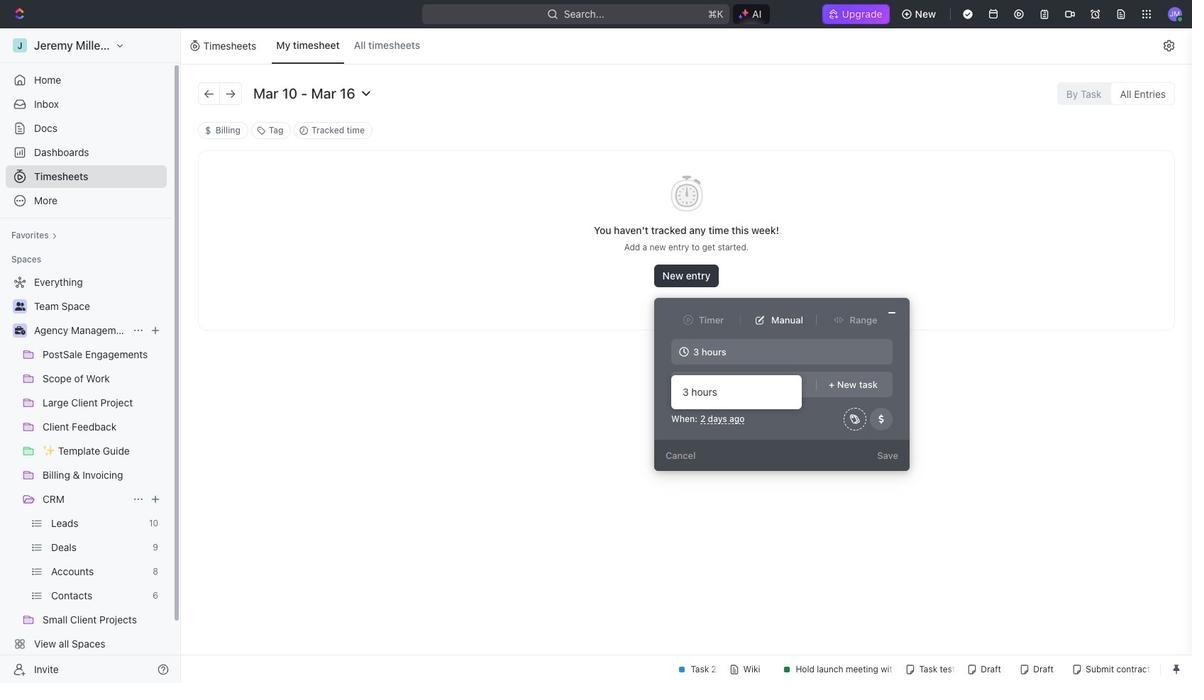 Task type: describe. For each thing, give the bounding box(es) containing it.
sidebar navigation
[[0, 28, 181, 684]]



Task type: locate. For each thing, give the bounding box(es) containing it.
tree inside sidebar navigation
[[6, 271, 167, 680]]

business time image
[[15, 327, 25, 335]]

Enter time e.g. 3 hours 20 mins text field
[[671, 339, 893, 365]]

tree
[[6, 271, 167, 680]]



Task type: vqa. For each thing, say whether or not it's contained in the screenshot.
Tree within the Sidebar navigation
yes



